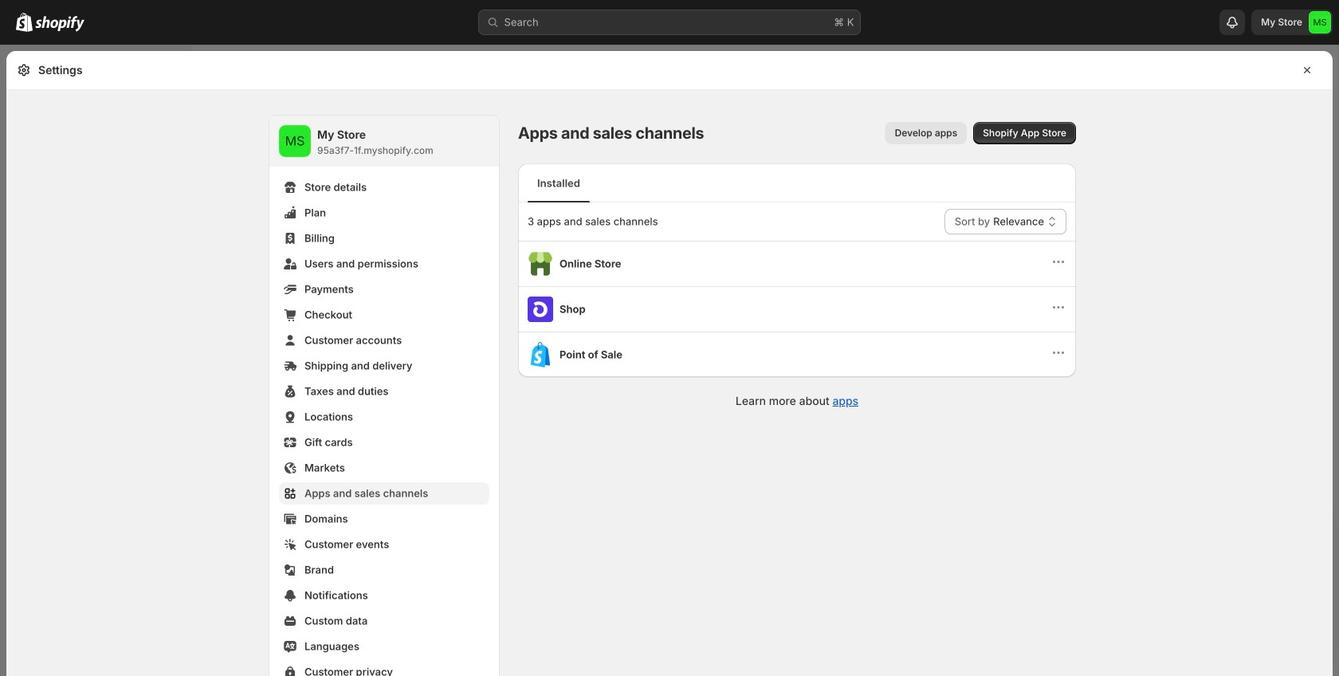 Task type: locate. For each thing, give the bounding box(es) containing it.
0 horizontal spatial my store image
[[279, 125, 311, 157]]

my store image inside shop settings menu element
[[279, 125, 311, 157]]

settings dialog
[[6, 51, 1334, 676]]

shop logo image
[[528, 297, 554, 322]]

shopify image
[[16, 13, 33, 32]]

my store image
[[1310, 11, 1332, 33], [279, 125, 311, 157]]

0 vertical spatial my store image
[[1310, 11, 1332, 33]]

1 horizontal spatial my store image
[[1310, 11, 1332, 33]]

shop settings menu element
[[270, 116, 499, 676]]

1 vertical spatial my store image
[[279, 125, 311, 157]]



Task type: vqa. For each thing, say whether or not it's contained in the screenshot.
Shop settings menu element
yes



Task type: describe. For each thing, give the bounding box(es) containing it.
shopify image
[[35, 16, 85, 32]]

point of sale logo image
[[528, 342, 554, 368]]

online store logo image
[[528, 251, 554, 277]]



